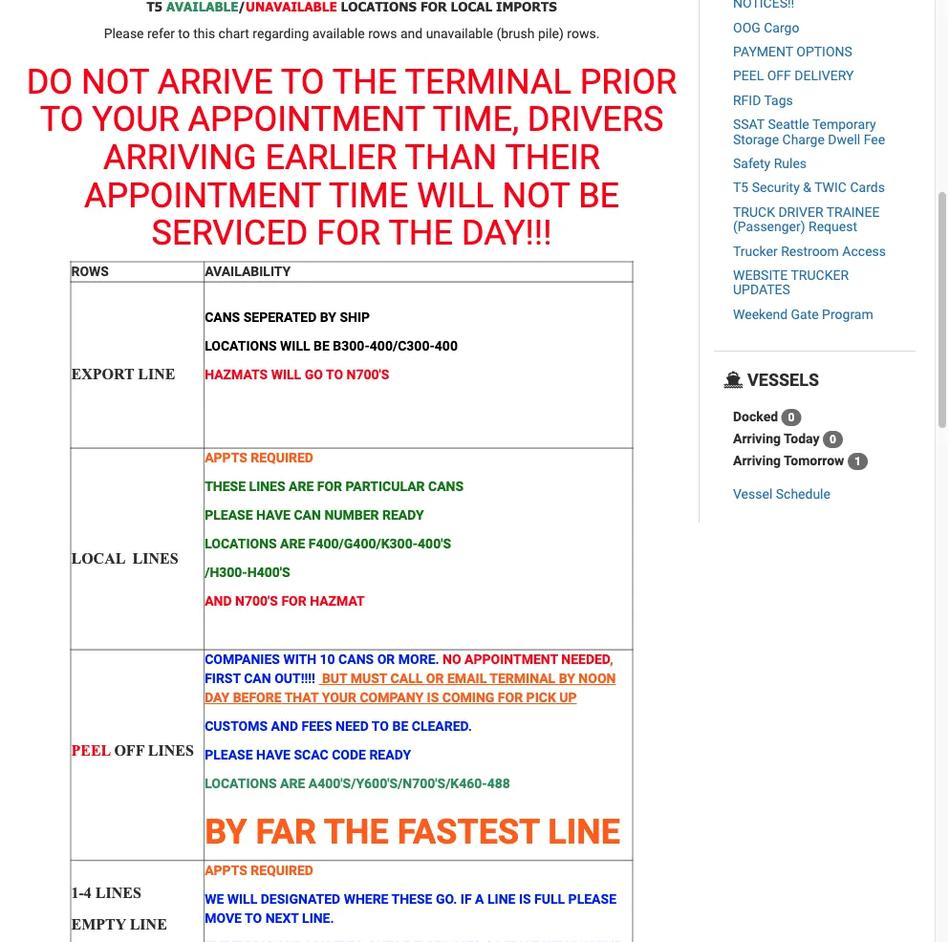 Task type: vqa. For each thing, say whether or not it's contained in the screenshot.
PAYMENT
yes



Task type: describe. For each thing, give the bounding box(es) containing it.
but
[[322, 671, 347, 687]]

refer
[[147, 26, 175, 42]]

hazmats will go to n700's
[[205, 367, 390, 383]]

arrive
[[157, 61, 273, 102]]

will for b300-
[[280, 338, 310, 354]]

dwell
[[829, 131, 861, 147]]

go.
[[436, 892, 458, 908]]

first
[[205, 671, 241, 687]]

temporary
[[813, 117, 877, 132]]

have for h400's
[[256, 508, 291, 524]]

appts required for will
[[205, 863, 314, 879]]

1 vertical spatial n700's
[[235, 594, 278, 610]]

t5
[[734, 180, 749, 196]]

vessel schedule link
[[734, 486, 831, 502]]

line right export at the left of page
[[138, 366, 175, 383]]

particular
[[346, 479, 425, 495]]

0 vertical spatial appointment
[[188, 99, 425, 140]]

export
[[71, 366, 134, 383]]

locations are f400/g400/k300-400's
[[205, 536, 451, 552]]

payment options link
[[734, 44, 853, 60]]

security
[[752, 180, 800, 196]]

locations will be b300-400/c300-400
[[205, 338, 458, 354]]

cargo
[[764, 19, 800, 35]]

oog cargo link
[[734, 19, 800, 35]]

schedule
[[776, 486, 831, 502]]

will inside do not arrive to the terminal prior to your appointment time, drivers arriving earlier than their appointment time will not be serviced for the day!!!
[[417, 175, 494, 215]]

seattle
[[768, 117, 810, 132]]

0 horizontal spatial peel
[[71, 742, 111, 759]]

options
[[797, 44, 853, 60]]

please for /h300-
[[205, 508, 253, 524]]

1 locations from the top
[[205, 338, 277, 354]]

vessels
[[744, 370, 820, 390]]

companies with 10 cans or more. no appointment needed ,
[[205, 652, 614, 668]]

2 arriving from the top
[[734, 453, 781, 469]]

/h300-h400's
[[205, 565, 290, 581]]

ready for h400's
[[383, 508, 424, 524]]

a400's/y600's/n700's/k460-
[[309, 777, 488, 792]]

company
[[360, 690, 424, 706]]

arriving
[[103, 137, 257, 178]]

request
[[809, 219, 858, 235]]

and n700's for hazmat
[[205, 594, 365, 610]]

day
[[205, 690, 230, 706]]

will for where
[[227, 892, 257, 908]]

access
[[843, 243, 887, 259]]

a
[[475, 892, 484, 908]]

locations for by
[[205, 777, 277, 792]]

b300-
[[333, 338, 370, 354]]

please for by
[[205, 748, 253, 764]]

storage
[[734, 131, 780, 147]]

with
[[283, 652, 317, 668]]

today
[[784, 431, 820, 447]]

,
[[610, 652, 614, 668]]

line up the full
[[548, 812, 621, 853]]

(passenger)
[[734, 219, 806, 235]]

1 vertical spatial the
[[389, 213, 453, 253]]

1
[[855, 455, 861, 468]]

companies
[[205, 652, 280, 668]]

by for fastest
[[205, 812, 247, 853]]

ready for far
[[370, 748, 411, 764]]

truck
[[734, 204, 776, 220]]

&
[[804, 180, 812, 196]]

0 vertical spatial by
[[320, 309, 337, 325]]

0 vertical spatial the
[[333, 61, 397, 102]]

availability
[[205, 264, 291, 280]]

than
[[405, 137, 497, 178]]

0 horizontal spatial off
[[114, 742, 145, 759]]

for down h400's
[[282, 594, 307, 610]]

0 vertical spatial and
[[205, 594, 232, 610]]

delivery
[[795, 68, 854, 84]]

driver
[[779, 204, 824, 220]]

weekend
[[734, 307, 788, 322]]

400/c300-
[[370, 338, 435, 354]]

1 vertical spatial your
[[322, 690, 357, 706]]

gate
[[791, 307, 819, 322]]

do
[[27, 61, 73, 102]]

time,
[[433, 99, 519, 140]]

by far the fastest line
[[205, 812, 621, 853]]

please inside we will designated where these go. if a line is full please move to next line.
[[569, 892, 617, 908]]

that your company is coming for pick up
[[282, 690, 577, 706]]

2 vertical spatial be
[[393, 719, 409, 735]]

code
[[332, 748, 366, 764]]

website trucker updates link
[[734, 268, 849, 298]]

2 vertical spatial appointment
[[465, 652, 558, 668]]

to
[[178, 26, 190, 42]]

to inside we will designated where these go. if a line is full please move to next line.
[[245, 911, 262, 927]]

peel off delivery link
[[734, 68, 854, 84]]

trainee
[[827, 204, 880, 220]]

charge
[[783, 131, 825, 147]]

needed
[[562, 652, 610, 668]]

peel off lines
[[71, 742, 194, 759]]

do not arrive to the terminal prior to your appointment time, drivers arriving earlier than their appointment time will not be serviced for the day!!!
[[27, 61, 677, 253]]

before
[[233, 690, 282, 706]]

1 horizontal spatial n700's
[[347, 367, 390, 383]]

0 horizontal spatial these
[[205, 479, 246, 495]]

are for far
[[280, 777, 305, 792]]

0 horizontal spatial be
[[314, 338, 330, 354]]

customs and fees need to be cleared.
[[205, 719, 472, 735]]

safety
[[734, 156, 771, 171]]

more.
[[399, 652, 440, 668]]

f400/g400/k300-
[[309, 536, 418, 552]]

t5 security & twic cards link
[[734, 180, 885, 196]]

rfid tags link
[[734, 92, 794, 108]]

off inside oog cargo payment options peel off delivery rfid tags ssat seattle temporary storage charge dwell fee safety rules t5 security & twic cards truck driver trainee (passenger) request trucker restroom access website trucker updates weekend gate program
[[768, 68, 792, 84]]

1 vertical spatial terminal
[[487, 671, 556, 687]]

oog cargo payment options peel off delivery rfid tags ssat seattle temporary storage charge dwell fee safety rules t5 security & twic cards truck driver trainee (passenger) request trucker restroom access website trucker updates weekend gate program
[[734, 19, 887, 322]]

ssat seattle temporary storage charge dwell fee link
[[734, 117, 886, 147]]

safety rules link
[[734, 156, 807, 171]]

we
[[205, 892, 224, 908]]

far
[[256, 812, 316, 853]]



Task type: locate. For each thing, give the bounding box(es) containing it.
rfid
[[734, 92, 762, 108]]

ready up a400's/y600's/n700's/k460-
[[370, 748, 411, 764]]

will inside we will designated where these go. if a line is full please move to next line.
[[227, 892, 257, 908]]

not
[[81, 61, 149, 102], [503, 175, 570, 215]]

are for h400's
[[280, 536, 305, 552]]

up
[[560, 690, 577, 706]]

0 vertical spatial ready
[[383, 508, 424, 524]]

can up the locations are f400/g400/k300-400's
[[294, 508, 321, 524]]

2 horizontal spatial be
[[579, 175, 620, 215]]

appts for we
[[205, 863, 248, 879]]

2 required from the top
[[251, 863, 314, 879]]

will up move
[[227, 892, 257, 908]]

fee
[[864, 131, 886, 147]]

the down please refer to this chart regarding available rows and unavailable (brush pile) rows. on the top
[[333, 61, 397, 102]]

off
[[768, 68, 792, 84], [114, 742, 145, 759]]

appointment
[[188, 99, 425, 140], [84, 175, 321, 215], [465, 652, 558, 668]]

1 horizontal spatial cans
[[339, 652, 374, 668]]

full
[[535, 892, 565, 908]]

1 horizontal spatial your
[[322, 690, 357, 706]]

1 vertical spatial are
[[280, 536, 305, 552]]

serviced
[[152, 213, 308, 253]]

1 horizontal spatial and
[[271, 719, 298, 735]]

2 vertical spatial by
[[205, 812, 247, 853]]

be down 'drivers' on the top right
[[579, 175, 620, 215]]

have
[[256, 508, 291, 524], [256, 748, 291, 764]]

lines
[[249, 479, 286, 495], [132, 550, 178, 567], [148, 742, 194, 759], [95, 885, 141, 902]]

these lines are for particular cans
[[205, 479, 464, 495]]

are down please have can number ready
[[280, 536, 305, 552]]

or up must
[[377, 652, 395, 668]]

1 vertical spatial peel
[[71, 742, 111, 759]]

0 horizontal spatial is
[[427, 690, 439, 706]]

empty
[[71, 916, 126, 933]]

appointment up availability
[[84, 175, 321, 215]]

trucker restroom access link
[[734, 243, 887, 259]]

cans up 400's
[[428, 479, 464, 495]]

line inside we will designated where these go. if a line is full please move to next line.
[[488, 892, 516, 908]]

or up that your company is coming for pick up
[[426, 671, 444, 687]]

your down the please
[[92, 99, 180, 140]]

for left pick
[[498, 690, 523, 706]]

out!!!!
[[275, 671, 316, 687]]

by inside by noon day before
[[559, 671, 576, 687]]

rows
[[71, 264, 109, 280]]

1 vertical spatial appointment
[[84, 175, 321, 215]]

1 appts required from the top
[[205, 450, 314, 466]]

0 horizontal spatial by
[[205, 812, 247, 853]]

for inside do not arrive to the terminal prior to your appointment time, drivers arriving earlier than their appointment time will not be serviced for the day!!!
[[317, 213, 381, 253]]

0 horizontal spatial 0
[[789, 411, 795, 424]]

by left ship
[[320, 309, 337, 325]]

rows.
[[567, 26, 600, 42]]

0 horizontal spatial not
[[81, 61, 149, 102]]

1 horizontal spatial 0
[[830, 433, 837, 446]]

be down company at left
[[393, 719, 409, 735]]

locations for /h300-
[[205, 536, 277, 552]]

their
[[505, 137, 601, 178]]

2 vertical spatial cans
[[339, 652, 374, 668]]

terminal down (brush
[[405, 61, 572, 102]]

0 vertical spatial are
[[289, 479, 314, 495]]

1 vertical spatial these
[[392, 892, 433, 908]]

will
[[417, 175, 494, 215], [280, 338, 310, 354], [271, 367, 301, 383], [227, 892, 257, 908]]

appts up "we"
[[205, 863, 248, 879]]

2 locations from the top
[[205, 536, 277, 552]]

tomorrow
[[784, 453, 845, 469]]

0 vertical spatial arriving
[[734, 431, 781, 447]]

2 vertical spatial locations
[[205, 777, 277, 792]]

required
[[251, 450, 314, 466], [251, 863, 314, 879]]

ship
[[340, 309, 370, 325]]

line right a
[[488, 892, 516, 908]]

0 vertical spatial appts
[[205, 450, 248, 466]]

0 horizontal spatial and
[[205, 594, 232, 610]]

1 vertical spatial or
[[426, 671, 444, 687]]

have for far
[[256, 748, 291, 764]]

0 horizontal spatial or
[[377, 652, 395, 668]]

have up h400's
[[256, 508, 291, 524]]

be inside do not arrive to the terminal prior to your appointment time, drivers arriving earlier than their appointment time will not be serviced for the day!!!
[[579, 175, 620, 215]]

1 vertical spatial not
[[503, 175, 570, 215]]

the
[[333, 61, 397, 102], [389, 213, 453, 253], [324, 812, 389, 853]]

ready down particular
[[383, 508, 424, 524]]

terminal
[[405, 61, 572, 102], [487, 671, 556, 687]]

0 vertical spatial terminal
[[405, 61, 572, 102]]

appts down the hazmats
[[205, 450, 248, 466]]

0 vertical spatial cans
[[205, 309, 240, 325]]

cans down availability
[[205, 309, 240, 325]]

will down time,
[[417, 175, 494, 215]]

prior
[[580, 61, 677, 102]]

0 vertical spatial appts required
[[205, 450, 314, 466]]

1 appts from the top
[[205, 450, 248, 466]]

0 vertical spatial required
[[251, 450, 314, 466]]

2 appts from the top
[[205, 863, 248, 879]]

0 vertical spatial these
[[205, 479, 246, 495]]

and left fees
[[271, 719, 298, 735]]

1 vertical spatial 0
[[830, 433, 837, 446]]

3 locations from the top
[[205, 777, 277, 792]]

1 horizontal spatial not
[[503, 175, 570, 215]]

the down 'than'
[[389, 213, 453, 253]]

can up before
[[244, 671, 271, 687]]

1 vertical spatial have
[[256, 748, 291, 764]]

1 horizontal spatial is
[[519, 892, 531, 908]]

0 vertical spatial is
[[427, 690, 439, 706]]

cans
[[205, 309, 240, 325], [428, 479, 464, 495], [339, 652, 374, 668]]

these left go.
[[392, 892, 433, 908]]

number
[[325, 508, 379, 524]]

be up go
[[314, 338, 330, 354]]

pile)
[[538, 26, 564, 42]]

0 vertical spatial off
[[768, 68, 792, 84]]

2 horizontal spatial by
[[559, 671, 576, 687]]

by for before
[[559, 671, 576, 687]]

or
[[377, 652, 395, 668], [426, 671, 444, 687]]

not down the please
[[81, 61, 149, 102]]

export line
[[71, 366, 175, 383]]

rows
[[368, 26, 397, 42]]

by up up on the bottom right
[[559, 671, 576, 687]]

by left far
[[205, 812, 247, 853]]

0 horizontal spatial your
[[92, 99, 180, 140]]

1 arriving from the top
[[734, 431, 781, 447]]

1 vertical spatial off
[[114, 742, 145, 759]]

1 vertical spatial please
[[205, 748, 253, 764]]

is inside we will designated where these go. if a line is full please move to next line.
[[519, 892, 531, 908]]

1 vertical spatial is
[[519, 892, 531, 908]]

these up /h300-
[[205, 479, 246, 495]]

that
[[285, 690, 319, 706]]

will up hazmats will go to n700's
[[280, 338, 310, 354]]

locations up /h300-h400's
[[205, 536, 277, 552]]

move
[[205, 911, 242, 927]]

payment
[[734, 44, 794, 60]]

go
[[305, 367, 323, 383]]

is up cleared. on the bottom of the page
[[427, 690, 439, 706]]

0 vertical spatial locations
[[205, 338, 277, 354]]

0 up tomorrow
[[830, 433, 837, 446]]

please
[[205, 508, 253, 524], [205, 748, 253, 764], [569, 892, 617, 908]]

for down earlier
[[317, 213, 381, 253]]

hazmat
[[310, 594, 365, 610]]

2 have from the top
[[256, 748, 291, 764]]

1 vertical spatial can
[[244, 671, 271, 687]]

please have scac code ready
[[205, 748, 411, 764]]

4
[[84, 885, 92, 902]]

1 vertical spatial ready
[[370, 748, 411, 764]]

1-4 lines
[[71, 885, 141, 902]]

customs
[[205, 719, 268, 735]]

/h300-
[[205, 565, 248, 581]]

required up the these lines are for particular cans
[[251, 450, 314, 466]]

h400's
[[248, 565, 290, 581]]

terminal inside do not arrive to the terminal prior to your appointment time, drivers arriving earlier than their appointment time will not be serviced for the day!!!
[[405, 61, 572, 102]]

ssat
[[734, 117, 765, 132]]

1 vertical spatial locations
[[205, 536, 277, 552]]

0
[[789, 411, 795, 424], [830, 433, 837, 446]]

your inside do not arrive to the terminal prior to your appointment time, drivers arriving earlier than their appointment time will not be serviced for the day!!!
[[92, 99, 180, 140]]

email
[[447, 671, 487, 687]]

call
[[391, 671, 423, 687]]

required for designated
[[251, 863, 314, 879]]

2 vertical spatial the
[[324, 812, 389, 853]]

0 vertical spatial or
[[377, 652, 395, 668]]

ship image
[[724, 371, 744, 388]]

2 vertical spatial please
[[569, 892, 617, 908]]

no
[[443, 652, 462, 668]]

locations up the hazmats
[[205, 338, 277, 354]]

2 appts required from the top
[[205, 863, 314, 879]]

required up designated
[[251, 863, 314, 879]]

not right 'than'
[[503, 175, 570, 215]]

appointment down regarding
[[188, 99, 425, 140]]

required for are
[[251, 450, 314, 466]]

1 horizontal spatial or
[[426, 671, 444, 687]]

appts required down far
[[205, 863, 314, 879]]

appts for these
[[205, 450, 248, 466]]

have left scac
[[256, 748, 291, 764]]

1 vertical spatial appts
[[205, 863, 248, 879]]

please down customs
[[205, 748, 253, 764]]

will left go
[[271, 367, 301, 383]]

0 vertical spatial please
[[205, 508, 253, 524]]

2 vertical spatial are
[[280, 777, 305, 792]]

0 up today
[[789, 411, 795, 424]]

empty line
[[71, 916, 167, 933]]

0 vertical spatial your
[[92, 99, 180, 140]]

0 vertical spatial can
[[294, 508, 321, 524]]

line right empty
[[130, 916, 167, 933]]

1 horizontal spatial off
[[768, 68, 792, 84]]

available
[[313, 26, 365, 42]]

can
[[294, 508, 321, 524], [244, 671, 271, 687]]

your down but
[[322, 690, 357, 706]]

terminal up pick
[[487, 671, 556, 687]]

0 vertical spatial peel
[[734, 68, 764, 84]]

for up please have can number ready
[[317, 479, 342, 495]]

1 horizontal spatial be
[[393, 719, 409, 735]]

0 horizontal spatial n700's
[[235, 594, 278, 610]]

the down locations are a400's/y600's/n700's/k460-488
[[324, 812, 389, 853]]

1 horizontal spatial peel
[[734, 68, 764, 84]]

1 vertical spatial required
[[251, 863, 314, 879]]

arriving up vessel
[[734, 453, 781, 469]]

are up please have can number ready
[[289, 479, 314, 495]]

local  lines
[[71, 550, 178, 567]]

1 vertical spatial cans
[[428, 479, 464, 495]]

1-
[[71, 885, 84, 902]]

1 have from the top
[[256, 508, 291, 524]]

cans up first can out!!!! but must call or email
[[339, 652, 374, 668]]

1 vertical spatial and
[[271, 719, 298, 735]]

locations down customs
[[205, 777, 277, 792]]

earlier
[[265, 137, 397, 178]]

1 horizontal spatial these
[[392, 892, 433, 908]]

appointment up email
[[465, 652, 558, 668]]

is
[[427, 690, 439, 706], [519, 892, 531, 908]]

truck driver trainee (passenger) request link
[[734, 204, 880, 235]]

must
[[351, 671, 387, 687]]

rules
[[774, 156, 807, 171]]

these inside we will designated where these go. if a line is full please move to next line.
[[392, 892, 433, 908]]

coming
[[443, 690, 495, 706]]

locations
[[205, 338, 277, 354], [205, 536, 277, 552], [205, 777, 277, 792]]

1 required from the top
[[251, 450, 314, 466]]

website
[[734, 268, 788, 283]]

n700's down /h300-h400's
[[235, 594, 278, 610]]

1 vertical spatial arriving
[[734, 453, 781, 469]]

0 horizontal spatial cans
[[205, 309, 240, 325]]

day!!!
[[462, 213, 552, 253]]

will for to
[[271, 367, 301, 383]]

are down the please have scac code ready
[[280, 777, 305, 792]]

0 vertical spatial 0
[[789, 411, 795, 424]]

peel inside oog cargo payment options peel off delivery rfid tags ssat seattle temporary storage charge dwell fee safety rules t5 security & twic cards truck driver trainee (passenger) request trucker restroom access website trucker updates weekend gate program
[[734, 68, 764, 84]]

0 horizontal spatial can
[[244, 671, 271, 687]]

1 vertical spatial be
[[314, 338, 330, 354]]

1 horizontal spatial can
[[294, 508, 321, 524]]

locations are a400's/y600's/n700's/k460-488
[[205, 777, 511, 792]]

n700's down b300-
[[347, 367, 390, 383]]

and
[[401, 26, 423, 42]]

oog
[[734, 19, 761, 35]]

1 horizontal spatial by
[[320, 309, 337, 325]]

0 vertical spatial n700's
[[347, 367, 390, 383]]

400
[[435, 338, 458, 354]]

restroom
[[782, 243, 840, 259]]

scac
[[294, 748, 329, 764]]

0 vertical spatial not
[[81, 61, 149, 102]]

1 vertical spatial appts required
[[205, 863, 314, 879]]

weekend gate program link
[[734, 307, 874, 322]]

designated
[[261, 892, 341, 908]]

1 vertical spatial by
[[559, 671, 576, 687]]

where
[[344, 892, 389, 908]]

appts required up please have can number ready
[[205, 450, 314, 466]]

cleared.
[[412, 719, 472, 735]]

if
[[461, 892, 472, 908]]

trucker
[[734, 243, 778, 259]]

is left the full
[[519, 892, 531, 908]]

appts required for lines
[[205, 450, 314, 466]]

and down /h300-
[[205, 594, 232, 610]]

please right the full
[[569, 892, 617, 908]]

arriving down docked
[[734, 431, 781, 447]]

2 horizontal spatial cans
[[428, 479, 464, 495]]

0 vertical spatial have
[[256, 508, 291, 524]]

0 vertical spatial be
[[579, 175, 620, 215]]

please up /h300-
[[205, 508, 253, 524]]



